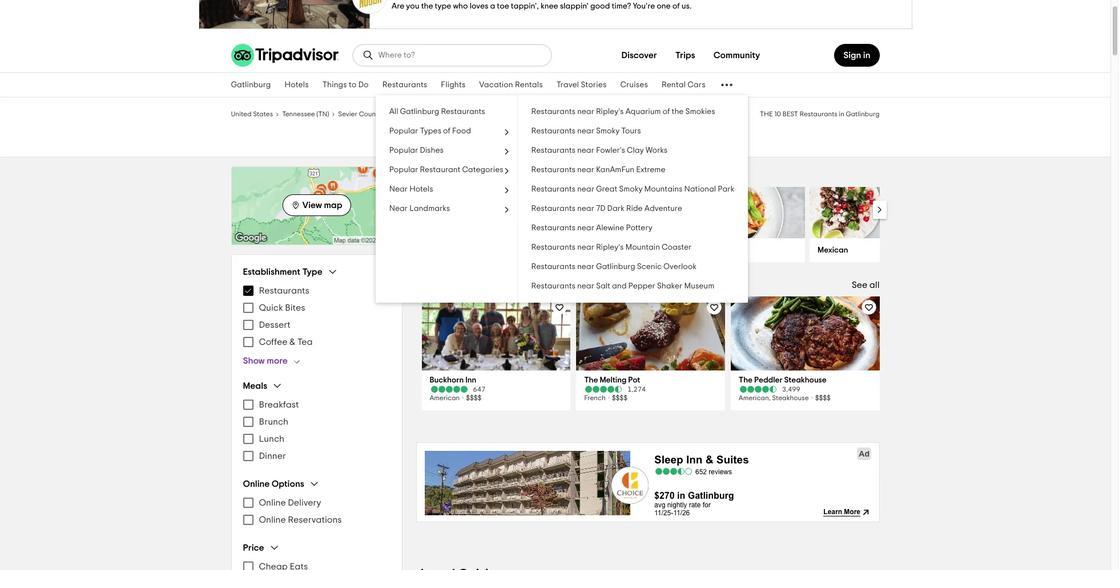 Task type: describe. For each thing, give the bounding box(es) containing it.
3,499
[[782, 387, 800, 393]]

all gatlinburg restaurants link
[[375, 102, 517, 122]]

ripley's for mountain
[[596, 244, 624, 252]]

near for aquarium
[[577, 108, 594, 116]]

near for near landmarks
[[389, 205, 408, 213]]

online delivery
[[259, 499, 321, 508]]

fowler's
[[596, 147, 625, 155]]

vacation
[[479, 81, 513, 89]]

near for smoky
[[577, 186, 594, 194]]

online reservations
[[259, 516, 342, 525]]

trips
[[675, 51, 695, 60]]

647
[[473, 387, 485, 393]]

quick bites
[[259, 304, 305, 313]]

to
[[349, 81, 357, 89]]

clay
[[627, 147, 644, 155]]

restaurants near smoky tours
[[531, 127, 641, 135]]

1 vertical spatial advertisement region
[[416, 443, 880, 536]]

discover button
[[612, 44, 666, 67]]

restaurants near kanamfun extreme
[[531, 166, 665, 174]]

rental
[[662, 81, 686, 89]]

the for the peddler steakhouse
[[739, 377, 753, 385]]

restaurants near salt and pepper shaker museum link
[[518, 277, 748, 296]]

restaurants near ripley's mountain coaster
[[531, 244, 692, 252]]

vacation rentals
[[479, 81, 543, 89]]

french
[[584, 395, 606, 402]]

hotels link
[[278, 73, 316, 97]]

popular for popular restaurant categories
[[389, 166, 418, 174]]

group containing meals
[[243, 381, 390, 465]]

1 vertical spatial in
[[839, 111, 844, 118]]

travel stories link
[[550, 73, 613, 97]]

all gatlinburg restaurants
[[389, 108, 485, 116]]

$$$$ for the melting pot
[[612, 395, 627, 402]]

buckhorn inn
[[430, 377, 476, 385]]

near for and
[[577, 283, 594, 291]]

browse
[[420, 168, 464, 182]]

see
[[852, 281, 867, 290]]

mountains
[[644, 186, 683, 194]]

shaker
[[657, 283, 682, 291]]

cruises
[[620, 81, 648, 89]]

near landmarks button
[[375, 199, 517, 219]]

647 link
[[430, 386, 562, 394]]

the 10  best restaurants in gatlinburg
[[760, 111, 880, 118]]

&
[[289, 338, 295, 347]]

tennessee
[[282, 111, 315, 118]]

dark
[[607, 205, 624, 213]]

lunch
[[259, 435, 284, 444]]

near for near hotels
[[389, 186, 408, 194]]

map
[[324, 201, 342, 210]]

smoky inside restaurants near great smoky mountains national park link
[[619, 186, 643, 194]]

steakhouse link
[[518, 239, 610, 263]]

sevier county
[[338, 111, 382, 118]]

restaurants near fowler's clay works
[[531, 147, 667, 155]]

seafood link
[[615, 239, 708, 263]]

gatlinburg restaurants
[[434, 111, 506, 118]]

restaurants near ripley's aquarium of the smokies
[[531, 108, 715, 116]]

do
[[358, 81, 369, 89]]

restaurants near fowler's clay works link
[[518, 141, 748, 160]]

dessert
[[259, 321, 290, 330]]

cruises link
[[613, 73, 655, 97]]

alewine
[[596, 224, 624, 232]]

near for mountain
[[577, 244, 594, 252]]

brunch
[[259, 418, 288, 427]]

vacation rentals link
[[472, 73, 550, 97]]

rental cars link
[[655, 73, 712, 97]]

near hotels
[[389, 186, 433, 194]]

$$$$ for buckhorn inn
[[466, 395, 482, 402]]

the melting pot
[[584, 377, 640, 385]]

hotels inside button
[[409, 186, 433, 194]]

restaurants near ripley's mountain coaster link
[[518, 238, 748, 257]]

quick
[[259, 304, 283, 313]]

popular for popular dishes
[[389, 147, 418, 155]]

0 horizontal spatial hotels
[[285, 81, 309, 89]]

the for the melting pot
[[584, 377, 598, 385]]

mexican link
[[810, 239, 902, 263]]

breakfast
[[259, 401, 299, 410]]

restaurants link
[[375, 73, 434, 97]]

food for popular types of food
[[452, 127, 471, 135]]

food for browse gatlinburg by food
[[555, 168, 587, 182]]

in for restaurants in gatlinburg
[[553, 130, 568, 148]]

restaurants near kanamfun extreme link
[[518, 160, 748, 180]]

group containing establishment type
[[243, 267, 390, 367]]

restaurants near alewine pottery link
[[518, 219, 748, 238]]

all
[[869, 281, 880, 290]]

1,274
[[628, 387, 646, 393]]

popular dishes button
[[375, 141, 517, 160]]

in for sign in
[[863, 51, 870, 60]]

near for dark
[[577, 205, 594, 213]]

seafood
[[623, 247, 654, 255]]

0 vertical spatial advertisement region
[[0, 0, 1110, 29]]

travel stories
[[556, 81, 607, 89]]

pepper
[[628, 283, 655, 291]]

near for pottery
[[577, 224, 594, 232]]

restaurants near alewine pottery
[[531, 224, 652, 232]]

online for online options
[[243, 480, 270, 489]]

coaster
[[662, 244, 692, 252]]

categories
[[462, 166, 503, 174]]

near for scenic
[[577, 263, 594, 271]]

things to do link
[[316, 73, 375, 97]]

melting
[[600, 377, 626, 385]]

menu for online options
[[243, 495, 390, 529]]

show more button
[[243, 356, 306, 367]]

national
[[684, 186, 716, 194]]

0 vertical spatial gatlinburg link
[[224, 73, 278, 97]]

flights link
[[434, 73, 472, 97]]

the
[[672, 108, 684, 116]]

restaurants near great smoky mountains national park
[[531, 186, 734, 194]]

travel
[[556, 81, 579, 89]]

overlook
[[663, 263, 697, 271]]

the melting pot link
[[584, 376, 717, 386]]

near for extreme
[[577, 166, 594, 174]]

all
[[389, 108, 398, 116]]

popular dishes
[[389, 147, 444, 155]]

group containing online options
[[243, 479, 390, 529]]

extreme
[[636, 166, 665, 174]]



Task type: locate. For each thing, give the bounding box(es) containing it.
near left great
[[577, 186, 594, 194]]

1 vertical spatial popular
[[389, 147, 418, 155]]

online for online reservations
[[259, 516, 286, 525]]

3 popular from the top
[[389, 166, 418, 174]]

10
[[774, 111, 781, 118]]

2 vertical spatial online
[[259, 516, 286, 525]]

great
[[596, 186, 617, 194]]

restaurants near smoky tours link
[[518, 122, 748, 141]]

aquarium
[[625, 108, 661, 116]]

near down restaurants near alewine pottery
[[577, 244, 594, 252]]

in right sign
[[863, 51, 870, 60]]

near for tours
[[577, 127, 594, 135]]

food down gatlinburg restaurants
[[452, 127, 471, 135]]

restaurants near 7d dark ride adventure link
[[518, 199, 748, 219]]

5 near from the top
[[577, 186, 594, 194]]

kanamfun
[[596, 166, 634, 174]]

works
[[646, 147, 667, 155]]

the peddler steakhouse link
[[739, 376, 872, 386]]

smoky up restaurants near 7d dark ride adventure link
[[619, 186, 643, 194]]

near down near hotels
[[389, 205, 408, 213]]

0 vertical spatial steakhouse
[[526, 247, 568, 255]]

things
[[322, 81, 347, 89]]

3 $$$$ from the left
[[815, 395, 831, 402]]

pottery
[[626, 224, 652, 232]]

4 near from the top
[[577, 166, 594, 174]]

smokies
[[685, 108, 715, 116]]

menu
[[243, 283, 390, 351], [243, 397, 390, 465], [243, 495, 390, 529]]

price
[[243, 544, 264, 553]]

$$$$ for the peddler steakhouse
[[815, 395, 831, 402]]

1 vertical spatial menu
[[243, 397, 390, 465]]

ripley's up the tours at right top
[[596, 108, 624, 116]]

1 $$$$ from the left
[[466, 395, 482, 402]]

online for online delivery
[[259, 499, 286, 508]]

popular
[[389, 127, 418, 135], [389, 147, 418, 155], [389, 166, 418, 174]]

american,
[[739, 395, 771, 402]]

food inside button
[[452, 127, 471, 135]]

in
[[863, 51, 870, 60], [839, 111, 844, 118], [553, 130, 568, 148]]

0 horizontal spatial $$$$
[[466, 395, 482, 402]]

near left alewine
[[577, 224, 594, 232]]

2 vertical spatial group
[[243, 479, 390, 529]]

popular types of food
[[389, 127, 471, 135]]

4.5 of 5 bubbles. 3,499 reviews element
[[739, 386, 872, 394]]

1 horizontal spatial $$$$
[[612, 395, 627, 402]]

popular for popular types of food
[[389, 127, 418, 135]]

1 horizontal spatial gatlinburg link
[[391, 109, 424, 118]]

show more
[[243, 357, 288, 366]]

sevier county link
[[338, 109, 382, 118]]

$$$$
[[466, 395, 482, 402], [612, 395, 627, 402], [815, 395, 831, 402]]

hotels
[[285, 81, 309, 89], [409, 186, 433, 194]]

coffee
[[259, 338, 287, 347]]

near down steakhouse 'link'
[[577, 263, 594, 271]]

7d
[[596, 205, 605, 213]]

in up restaurants near kanamfun extreme on the top
[[553, 130, 568, 148]]

tea
[[297, 338, 313, 347]]

buckhorn inn link
[[430, 376, 562, 386]]

rentals
[[515, 81, 543, 89]]

0 horizontal spatial of
[[443, 127, 450, 135]]

near for clay
[[577, 147, 594, 155]]

of inside button
[[443, 127, 450, 135]]

popular down all
[[389, 127, 418, 135]]

0 vertical spatial in
[[863, 51, 870, 60]]

online down online delivery
[[259, 516, 286, 525]]

advertisement region
[[0, 0, 1110, 29], [416, 443, 880, 536]]

1 vertical spatial ripley's
[[596, 244, 624, 252]]

1 near from the top
[[577, 108, 594, 116]]

view map
[[302, 201, 342, 210]]

1 vertical spatial online
[[259, 499, 286, 508]]

sign in link
[[834, 44, 880, 67]]

2 vertical spatial in
[[553, 130, 568, 148]]

rental cars
[[662, 81, 705, 89]]

0 vertical spatial food
[[452, 127, 471, 135]]

gatlinburg link up united states link
[[224, 73, 278, 97]]

browse gatlinburg by food
[[420, 168, 587, 182]]

online
[[243, 480, 270, 489], [259, 499, 286, 508], [259, 516, 286, 525]]

4.5 of 5 bubbles. 1,274 reviews element
[[584, 386, 717, 394]]

types
[[420, 127, 441, 135]]

near up the near landmarks
[[389, 186, 408, 194]]

near
[[577, 108, 594, 116], [577, 127, 594, 135], [577, 147, 594, 155], [577, 166, 594, 174], [577, 186, 594, 194], [577, 205, 594, 213], [577, 224, 594, 232], [577, 244, 594, 252], [577, 263, 594, 271], [577, 283, 594, 291]]

near
[[389, 186, 408, 194], [389, 205, 408, 213]]

restaurants in gatlinburg
[[450, 130, 660, 148]]

the up french
[[584, 377, 598, 385]]

steakhouse down 3,499
[[772, 395, 809, 402]]

0 vertical spatial group
[[243, 267, 390, 367]]

2 horizontal spatial $$$$
[[815, 395, 831, 402]]

near landmarks
[[389, 205, 450, 213]]

0 horizontal spatial the
[[584, 377, 598, 385]]

stories
[[581, 81, 607, 89]]

2 vertical spatial steakhouse
[[772, 395, 809, 402]]

establishment type
[[243, 267, 322, 277]]

0 horizontal spatial in
[[553, 130, 568, 148]]

ripley's for aquarium
[[596, 108, 624, 116]]

american
[[430, 395, 460, 402]]

bites
[[285, 304, 305, 313]]

2 near from the top
[[577, 127, 594, 135]]

near left the 7d
[[577, 205, 594, 213]]

gatlinburg
[[231, 81, 271, 89], [400, 108, 439, 116], [391, 111, 424, 118], [434, 111, 467, 118], [846, 111, 880, 118], [571, 130, 660, 148], [467, 168, 534, 182], [596, 263, 635, 271]]

7 near from the top
[[577, 224, 594, 232]]

9 near from the top
[[577, 263, 594, 271]]

None search field
[[353, 45, 551, 66]]

0 vertical spatial smoky
[[596, 127, 620, 135]]

0 horizontal spatial food
[[452, 127, 471, 135]]

county
[[359, 111, 382, 118]]

online left 'options'
[[243, 480, 270, 489]]

1 vertical spatial smoky
[[619, 186, 643, 194]]

1 the from the left
[[584, 377, 598, 385]]

best
[[782, 111, 798, 118]]

the up american,
[[739, 377, 753, 385]]

2 vertical spatial popular
[[389, 166, 418, 174]]

gatlinburg link down restaurants link
[[391, 109, 424, 118]]

coffee & tea
[[259, 338, 313, 347]]

in right best
[[839, 111, 844, 118]]

sign in
[[843, 51, 870, 60]]

sevier
[[338, 111, 357, 118]]

smoky inside restaurants near smoky tours link
[[596, 127, 620, 135]]

1 ripley's from the top
[[596, 108, 624, 116]]

near down restaurants near smoky tours
[[577, 147, 594, 155]]

steakhouse up 3,499 link
[[784, 377, 827, 385]]

2 $$$$ from the left
[[612, 395, 627, 402]]

5.0 of 5 bubbles. 647 reviews element
[[430, 386, 562, 394]]

american, steakhouse
[[739, 395, 809, 402]]

steakhouse down restaurants near alewine pottery
[[526, 247, 568, 255]]

8 near from the top
[[577, 244, 594, 252]]

$$$$ down "melting"
[[612, 395, 627, 402]]

1 horizontal spatial the
[[739, 377, 753, 385]]

near up restaurants near smoky tours
[[577, 108, 594, 116]]

2 ripley's from the top
[[596, 244, 624, 252]]

online down online options
[[259, 499, 286, 508]]

2 popular from the top
[[389, 147, 418, 155]]

more
[[267, 357, 288, 366]]

landmarks
[[409, 205, 450, 213]]

type
[[302, 267, 322, 277]]

food right by
[[555, 168, 587, 182]]

3 group from the top
[[243, 479, 390, 529]]

2 vertical spatial menu
[[243, 495, 390, 529]]

popular up near hotels
[[389, 166, 418, 174]]

0 vertical spatial hotels
[[285, 81, 309, 89]]

1 vertical spatial hotels
[[409, 186, 433, 194]]

2 the from the left
[[739, 377, 753, 385]]

united
[[231, 111, 252, 118]]

2 horizontal spatial in
[[863, 51, 870, 60]]

states
[[253, 111, 273, 118]]

ride
[[626, 205, 643, 213]]

10 near from the top
[[577, 283, 594, 291]]

meals
[[243, 382, 267, 391]]

near left salt
[[577, 283, 594, 291]]

1 popular from the top
[[389, 127, 418, 135]]

inn
[[465, 377, 476, 385]]

1 near from the top
[[389, 186, 408, 194]]

1 horizontal spatial in
[[839, 111, 844, 118]]

$$$$ down 4.5 of 5 bubbles. 3,499 reviews element
[[815, 395, 831, 402]]

the peddler steakhouse
[[739, 377, 827, 385]]

smoky up fowler's
[[596, 127, 620, 135]]

Search search field
[[378, 50, 542, 61]]

0 vertical spatial near
[[389, 186, 408, 194]]

1 group from the top
[[243, 267, 390, 367]]

mountain
[[625, 244, 660, 252]]

1 horizontal spatial hotels
[[409, 186, 433, 194]]

restaurants near gatlinburg scenic overlook link
[[518, 257, 748, 277]]

museum
[[684, 283, 714, 291]]

restaurants near salt and pepper shaker museum
[[531, 283, 714, 291]]

1 vertical spatial gatlinburg link
[[391, 109, 424, 118]]

delivery
[[288, 499, 321, 508]]

2 menu from the top
[[243, 397, 390, 465]]

show
[[243, 357, 265, 366]]

group
[[243, 267, 390, 367], [243, 381, 390, 465], [243, 479, 390, 529]]

steakhouse inside 'link'
[[526, 247, 568, 255]]

of right types
[[443, 127, 450, 135]]

near down restaurants near fowler's clay works on the top of page
[[577, 166, 594, 174]]

popular left dishes
[[389, 147, 418, 155]]

1 vertical spatial steakhouse
[[784, 377, 827, 385]]

0 vertical spatial of
[[663, 108, 670, 116]]

community button
[[704, 44, 769, 67]]

1 horizontal spatial food
[[555, 168, 587, 182]]

restaurants near great smoky mountains national park link
[[518, 180, 748, 199]]

of left the
[[663, 108, 670, 116]]

ripley's down alewine
[[596, 244, 624, 252]]

2 near from the top
[[389, 205, 408, 213]]

menu containing breakfast
[[243, 397, 390, 465]]

park
[[718, 186, 734, 194]]

2 group from the top
[[243, 381, 390, 465]]

3 near from the top
[[577, 147, 594, 155]]

6 near from the top
[[577, 205, 594, 213]]

tripadvisor image
[[231, 44, 338, 67]]

search image
[[362, 50, 374, 61]]

0 vertical spatial menu
[[243, 283, 390, 351]]

menu containing online delivery
[[243, 495, 390, 529]]

near hotels button
[[375, 180, 517, 199]]

$$$$ down 647 in the bottom left of the page
[[466, 395, 482, 402]]

0 vertical spatial popular
[[389, 127, 418, 135]]

1 horizontal spatial of
[[663, 108, 670, 116]]

price group
[[243, 543, 390, 571]]

1 vertical spatial group
[[243, 381, 390, 465]]

hotels up the near landmarks
[[409, 186, 433, 194]]

1 menu from the top
[[243, 283, 390, 351]]

restaurants near gatlinburg scenic overlook
[[531, 263, 697, 271]]

1 vertical spatial of
[[443, 127, 450, 135]]

1 vertical spatial food
[[555, 168, 587, 182]]

sign
[[843, 51, 861, 60]]

establishment
[[243, 267, 300, 277]]

hotels up tennessee
[[285, 81, 309, 89]]

0 vertical spatial ripley's
[[596, 108, 624, 116]]

0 vertical spatial online
[[243, 480, 270, 489]]

menu for meals
[[243, 397, 390, 465]]

menu containing restaurants
[[243, 283, 390, 351]]

of
[[663, 108, 670, 116], [443, 127, 450, 135]]

0 horizontal spatial gatlinburg link
[[224, 73, 278, 97]]

1 vertical spatial near
[[389, 205, 408, 213]]

near up restaurants near fowler's clay works on the top of page
[[577, 127, 594, 135]]

3 menu from the top
[[243, 495, 390, 529]]



Task type: vqa. For each thing, say whether or not it's contained in the screenshot.
the Special
no



